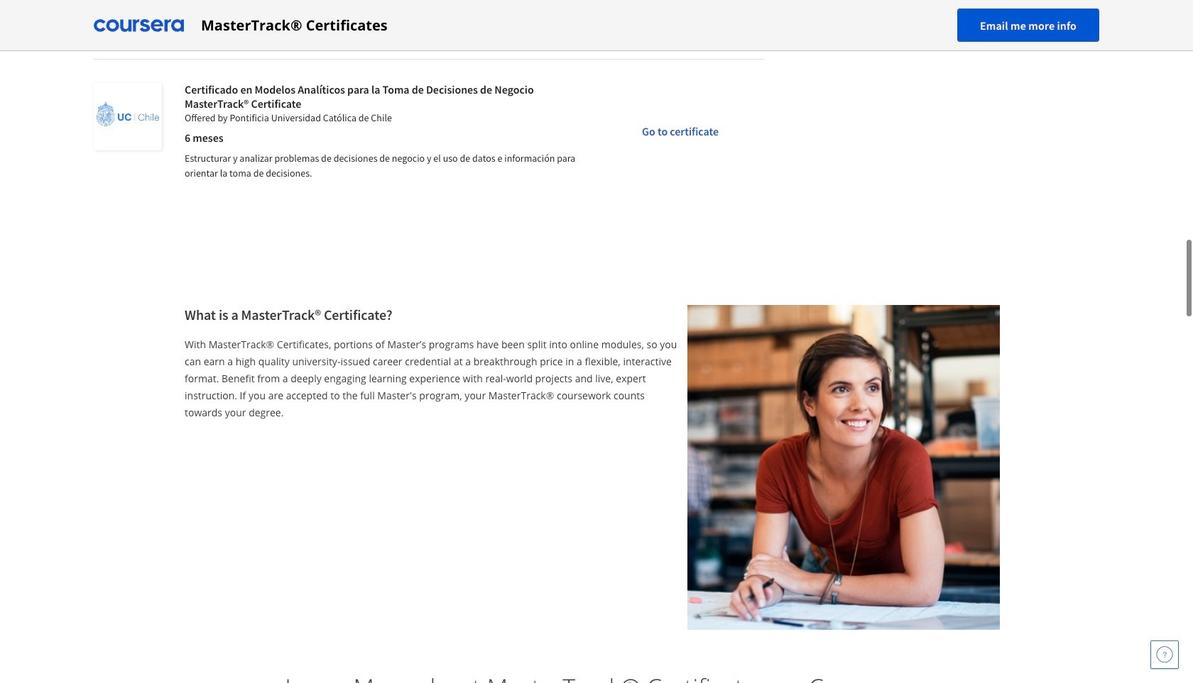Task type: locate. For each thing, give the bounding box(es) containing it.
1 vertical spatial pontificia universidad católica de chile image
[[94, 82, 162, 151]]

coursera image
[[94, 14, 184, 37]]

0 vertical spatial pontificia universidad católica de chile image
[[94, 0, 162, 36]]

pontificia universidad católica de chile image
[[94, 0, 162, 36], [94, 82, 162, 151]]



Task type: vqa. For each thing, say whether or not it's contained in the screenshot.
the top the Pontificia Universidad Católica de Chile image
yes



Task type: describe. For each thing, give the bounding box(es) containing it.
help center image
[[1156, 647, 1173, 664]]

2 pontificia universidad católica de chile image from the top
[[94, 82, 162, 151]]

1 pontificia universidad católica de chile image from the top
[[94, 0, 162, 36]]



